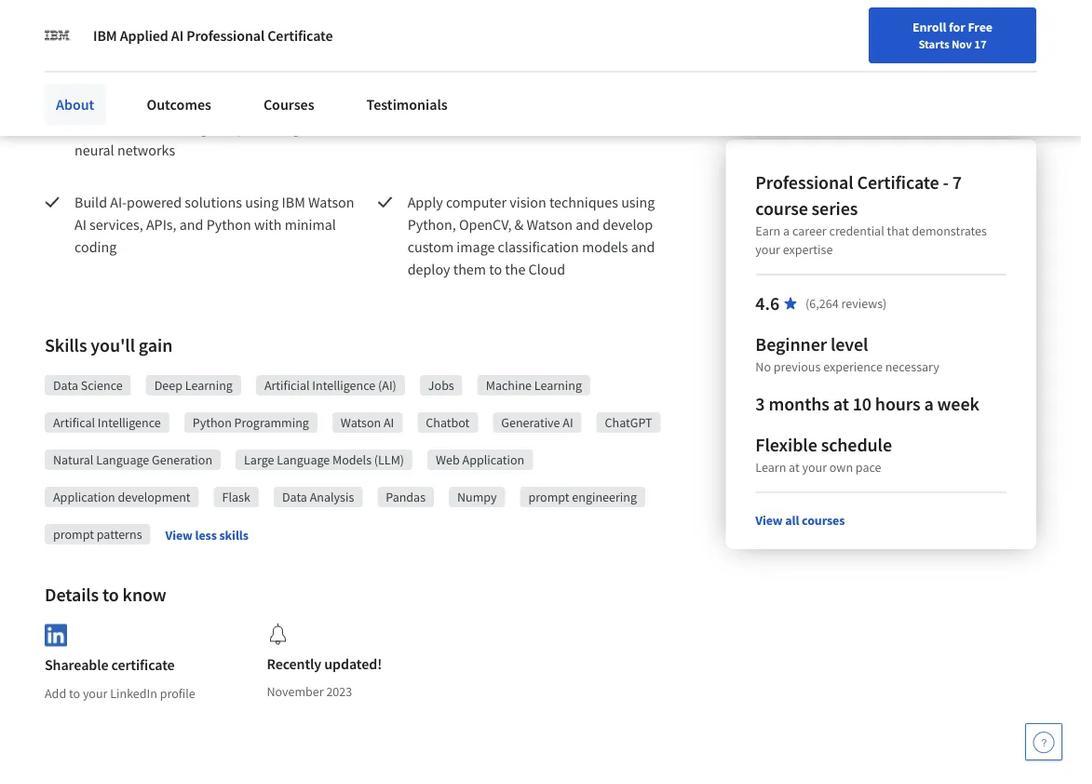 Task type: locate. For each thing, give the bounding box(es) containing it.
you'll
[[89, 32, 134, 55], [91, 334, 135, 357]]

a
[[427, 118, 434, 137], [784, 223, 790, 239], [925, 393, 934, 416]]

0 vertical spatial data
[[53, 377, 78, 394]]

experience
[[824, 359, 883, 375]]

ai up (llm)
[[384, 415, 394, 431]]

testimonials link
[[355, 84, 459, 125]]

intelligence for artificial
[[312, 377, 376, 394]]

the left cloud
[[505, 260, 526, 279]]

and inside 'build ai-powered solutions using ibm watson ai services, apis, and python with minimal coding'
[[180, 215, 204, 234]]

1 vertical spatial certificate
[[858, 171, 940, 194]]

intelligence for artifical
[[98, 415, 161, 431]]

image
[[457, 238, 495, 256]]

certificate left - at the right
[[858, 171, 940, 194]]

assistants
[[594, 74, 655, 92]]

artificial intelligence (ai)
[[264, 377, 397, 394]]

at
[[833, 393, 849, 416], [789, 459, 800, 476]]

your down earn
[[756, 241, 781, 258]]

career
[[793, 223, 827, 239]]

intelligence left (ai)
[[312, 377, 376, 394]]

pandas
[[386, 489, 426, 506]]

view inside button
[[165, 527, 193, 544]]

0 horizontal spatial view
[[165, 527, 193, 544]]

learn
[[756, 459, 787, 476]]

1 vertical spatial application
[[53, 489, 115, 506]]

neural
[[75, 141, 114, 159]]

2 vertical spatial to
[[69, 685, 80, 702]]

using inside apply computer vision techniques using python, opencv, & watson and develop custom image classification models and deploy them to the cloud
[[621, 193, 655, 211]]

(6,264 reviews)
[[806, 295, 887, 312]]

certificate
[[268, 26, 333, 45], [858, 171, 940, 194]]

certificate up the its
[[268, 26, 333, 45]]

0 vertical spatial certificate
[[268, 26, 333, 45]]

1 using from the left
[[245, 193, 279, 211]]

artifical
[[53, 415, 95, 431]]

learning,
[[156, 118, 211, 137], [249, 118, 303, 137]]

2 horizontal spatial your
[[803, 459, 827, 476]]

0 horizontal spatial your
[[83, 685, 108, 702]]

view for view all courses
[[756, 512, 783, 529]]

1 horizontal spatial your
[[756, 241, 781, 258]]

explain
[[273, 96, 319, 115]]

profile
[[160, 685, 195, 702]]

0 horizontal spatial a
[[427, 118, 434, 137]]

0 horizontal spatial intelligence
[[98, 415, 161, 431]]

prompt left patterns at the bottom of page
[[53, 526, 94, 543]]

3
[[756, 393, 765, 416]]

using up develop
[[621, 193, 655, 211]]

week
[[938, 393, 980, 416]]

1 vertical spatial intelligence
[[98, 415, 161, 431]]

0 vertical spatial your
[[756, 241, 781, 258]]

language for natural
[[96, 452, 149, 469]]

using for techniques
[[621, 193, 655, 211]]

1 horizontal spatial professional
[[756, 171, 854, 194]]

0 horizontal spatial at
[[789, 459, 800, 476]]

2 vertical spatial a
[[925, 393, 934, 416]]

you'll up understand
[[89, 32, 134, 55]]

jobs
[[428, 377, 454, 394]]

0 horizontal spatial language
[[96, 452, 149, 469]]

ibm image
[[45, 22, 71, 48]]

1 vertical spatial the
[[505, 260, 526, 279]]

menu item
[[740, 19, 860, 79]]

them down image
[[453, 260, 486, 279]]

data left analysis
[[282, 489, 307, 506]]

application down natural
[[53, 489, 115, 506]]

0 vertical spatial python
[[206, 215, 251, 234]]

learn
[[137, 32, 178, 55]]

0 horizontal spatial them
[[453, 260, 486, 279]]

professional inside professional certificate - 7 course series earn a career credential that demonstrates your expertise
[[756, 171, 854, 194]]

view less skills
[[165, 527, 249, 544]]

0 vertical spatial watson
[[308, 193, 354, 211]]

professional
[[186, 26, 265, 45], [756, 171, 854, 194]]

know
[[123, 584, 166, 607]]

1 horizontal spatial data
[[282, 489, 307, 506]]

1 vertical spatial them
[[453, 260, 486, 279]]

language up data analysis
[[277, 452, 330, 469]]

1 horizontal spatial the
[[505, 260, 526, 279]]

0 vertical spatial them
[[646, 96, 679, 115]]

3 months at 10 hours a week
[[756, 393, 980, 416]]

1 horizontal spatial prompt
[[529, 489, 570, 506]]

0 horizontal spatial deploy
[[408, 260, 450, 279]]

0 vertical spatial intelligence
[[312, 377, 376, 394]]

natural
[[53, 452, 94, 469]]

outcomes link
[[135, 84, 223, 125]]

application
[[463, 452, 525, 469], [53, 489, 115, 506]]

2 vertical spatial watson
[[341, 415, 381, 431]]

None search field
[[236, 12, 375, 49]]

1 horizontal spatial them
[[646, 96, 679, 115]]

own
[[830, 459, 853, 476]]

a left week
[[925, 393, 934, 416]]

any
[[459, 96, 482, 115]]

1 horizontal spatial ibm
[[282, 193, 305, 211]]

professional up the of
[[186, 26, 265, 45]]

1 horizontal spatial view
[[756, 512, 783, 529]]

ai-
[[110, 193, 127, 211]]

networks
[[117, 141, 175, 159]]

2 using from the left
[[621, 193, 655, 211]]

a right on
[[427, 118, 434, 137]]

1 vertical spatial to
[[103, 584, 119, 607]]

watson up models
[[341, 415, 381, 431]]

ai
[[171, 26, 184, 45], [451, 74, 463, 92], [75, 215, 87, 234], [384, 415, 394, 431], [563, 415, 573, 431]]

you'll up science
[[91, 334, 135, 357]]

1 language from the left
[[96, 452, 149, 469]]

1 horizontal spatial application
[[463, 452, 525, 469]]

them down assistants
[[646, 96, 679, 115]]

python down solutions
[[206, 215, 251, 234]]

and right apis,
[[180, 215, 204, 234]]

at left 10
[[833, 393, 849, 416]]

create
[[408, 74, 448, 92]]

ai up any
[[451, 74, 463, 92]]

0 horizontal spatial learning
[[185, 377, 233, 394]]

deploy inside create ai chatbots and virtual assistants without any programming and deploy them on a website
[[600, 96, 643, 115]]

intelligence up natural language generation
[[98, 415, 161, 431]]

2 vertical spatial your
[[83, 685, 108, 702]]

deep
[[214, 118, 246, 137]]

python inside 'build ai-powered solutions using ibm watson ai services, apis, and python with minimal coding'
[[206, 215, 251, 234]]

to for your
[[69, 685, 80, 702]]

1 horizontal spatial intelligence
[[312, 377, 376, 394]]

1 horizontal spatial learning,
[[249, 118, 303, 137]]

your inside flexible schedule learn at your own pace
[[803, 459, 827, 476]]

reviews)
[[842, 295, 887, 312]]

and down virtual
[[573, 96, 597, 115]]

0 horizontal spatial data
[[53, 377, 78, 394]]

2 language from the left
[[277, 452, 330, 469]]

1 horizontal spatial language
[[277, 452, 330, 469]]

1 vertical spatial a
[[784, 223, 790, 239]]

0 horizontal spatial learning,
[[156, 118, 211, 137]]

1 vertical spatial at
[[789, 459, 800, 476]]

1 vertical spatial prompt
[[53, 526, 94, 543]]

1 horizontal spatial deploy
[[600, 96, 643, 115]]

enroll for free starts nov 17
[[913, 19, 993, 51]]

1 horizontal spatial using
[[621, 193, 655, 211]]

prompt patterns
[[53, 526, 142, 543]]

and left the use
[[154, 96, 178, 115]]

to down image
[[489, 260, 502, 279]]

2 horizontal spatial a
[[925, 393, 934, 416]]

your left own
[[803, 459, 827, 476]]

ibm left applied
[[93, 26, 117, 45]]

1 vertical spatial watson
[[527, 215, 573, 234]]

0 vertical spatial professional
[[186, 26, 265, 45]]

ai for create ai chatbots and virtual assistants without any programming and deploy them on a website
[[451, 74, 463, 92]]

apis,
[[146, 215, 177, 234]]

to left "know"
[[103, 584, 119, 607]]

build
[[75, 193, 107, 211]]

-
[[943, 171, 949, 194]]

data left science
[[53, 377, 78, 394]]

enroll
[[913, 19, 947, 35]]

to
[[489, 260, 502, 279], [103, 584, 119, 607], [69, 685, 80, 702]]

2 horizontal spatial to
[[489, 260, 502, 279]]

all
[[786, 512, 800, 529]]

deploy down the custom
[[408, 260, 450, 279]]

0 horizontal spatial to
[[69, 685, 80, 702]]

applied
[[120, 26, 168, 45]]

your down shareable certificate
[[83, 685, 108, 702]]

applications
[[75, 96, 151, 115]]

0 horizontal spatial the
[[151, 74, 171, 92]]

help center image
[[1033, 731, 1055, 754]]

view left less
[[165, 527, 193, 544]]

1 vertical spatial ibm
[[282, 193, 305, 211]]

prompt for prompt patterns
[[53, 526, 94, 543]]

2 learning from the left
[[535, 377, 582, 394]]

1 horizontal spatial to
[[103, 584, 119, 607]]

0 vertical spatial deploy
[[600, 96, 643, 115]]

the inside understand the definition of ai, its applications and use cases, and explain terms like machine learning, deep learning, and neural networks
[[151, 74, 171, 92]]

1 learning from the left
[[185, 377, 233, 394]]

a inside create ai chatbots and virtual assistants without any programming and deploy them on a website
[[427, 118, 434, 137]]

view
[[756, 512, 783, 529], [165, 527, 193, 544]]

0 horizontal spatial professional
[[186, 26, 265, 45]]

1 horizontal spatial learning
[[535, 377, 582, 394]]

prompt left engineering in the bottom of the page
[[529, 489, 570, 506]]

0 vertical spatial the
[[151, 74, 171, 92]]

1 vertical spatial your
[[803, 459, 827, 476]]

chatbot
[[426, 415, 470, 431]]

generative ai
[[501, 415, 573, 431]]

learning for deep learning
[[185, 377, 233, 394]]

ai down build
[[75, 215, 87, 234]]

prompt for prompt engineering
[[529, 489, 570, 506]]

1 vertical spatial professional
[[756, 171, 854, 194]]

0 vertical spatial ibm
[[93, 26, 117, 45]]

(6,264
[[806, 295, 839, 312]]

solutions
[[185, 193, 242, 211]]

0 vertical spatial prompt
[[529, 489, 570, 506]]

using up with
[[245, 193, 279, 211]]

prompt
[[529, 489, 570, 506], [53, 526, 94, 543]]

1 vertical spatial deploy
[[408, 260, 450, 279]]

large language models (llm)
[[244, 452, 404, 469]]

flexible schedule learn at your own pace
[[756, 434, 892, 476]]

python
[[206, 215, 251, 234], [193, 415, 232, 431]]

to right add
[[69, 685, 80, 702]]

watson inside apply computer vision techniques using python, opencv, & watson and develop custom image classification models and deploy them to the cloud
[[527, 215, 573, 234]]

0 vertical spatial at
[[833, 393, 849, 416]]

1 vertical spatial python
[[193, 415, 232, 431]]

deploy
[[600, 96, 643, 115], [408, 260, 450, 279]]

language
[[96, 452, 149, 469], [277, 452, 330, 469]]

at right learn
[[789, 459, 800, 476]]

professional up course on the right of page
[[756, 171, 854, 194]]

python down 'deep learning'
[[193, 415, 232, 431]]

1 horizontal spatial certificate
[[858, 171, 940, 194]]

details
[[45, 584, 99, 607]]

the up outcomes
[[151, 74, 171, 92]]

development
[[118, 489, 191, 506]]

0 vertical spatial application
[[463, 452, 525, 469]]

watson up classification
[[527, 215, 573, 234]]

view left all
[[756, 512, 783, 529]]

language up application development
[[96, 452, 149, 469]]

(llm)
[[374, 452, 404, 469]]

demonstrates
[[912, 223, 987, 239]]

using inside 'build ai-powered solutions using ibm watson ai services, apis, and python with minimal coding'
[[245, 193, 279, 211]]

terms
[[322, 96, 358, 115]]

learning, down the use
[[156, 118, 211, 137]]

the
[[151, 74, 171, 92], [505, 260, 526, 279]]

and down techniques
[[576, 215, 600, 234]]

ai right the "generative"
[[563, 415, 573, 431]]

1 horizontal spatial a
[[784, 223, 790, 239]]

0 vertical spatial to
[[489, 260, 502, 279]]

your inside professional certificate - 7 course series earn a career credential that demonstrates your expertise
[[756, 241, 781, 258]]

0 vertical spatial a
[[427, 118, 434, 137]]

deploy down assistants
[[600, 96, 643, 115]]

0 horizontal spatial using
[[245, 193, 279, 211]]

skills you'll gain
[[45, 334, 173, 357]]

ai inside create ai chatbots and virtual assistants without any programming and deploy them on a website
[[451, 74, 463, 92]]

techniques
[[550, 193, 618, 211]]

ibm inside 'build ai-powered solutions using ibm watson ai services, apis, and python with minimal coding'
[[282, 193, 305, 211]]

ibm up minimal
[[282, 193, 305, 211]]

and up programming
[[523, 74, 547, 92]]

watson up minimal
[[308, 193, 354, 211]]

a right earn
[[784, 223, 790, 239]]

1 vertical spatial data
[[282, 489, 307, 506]]

learning, down courses
[[249, 118, 303, 137]]

learning up generative ai
[[535, 377, 582, 394]]

0 vertical spatial you'll
[[89, 32, 134, 55]]

numpy
[[457, 489, 497, 506]]

and down ai,
[[247, 96, 270, 115]]

4.6
[[756, 292, 780, 315]]

virtual
[[550, 74, 591, 92]]

1 vertical spatial you'll
[[91, 334, 135, 357]]

a inside professional certificate - 7 course series earn a career credential that demonstrates your expertise
[[784, 223, 790, 239]]

1 horizontal spatial at
[[833, 393, 849, 416]]

web
[[436, 452, 460, 469]]

0 horizontal spatial prompt
[[53, 526, 94, 543]]

application up numpy in the bottom of the page
[[463, 452, 525, 469]]

ai for generative ai
[[563, 415, 573, 431]]

0 horizontal spatial ibm
[[93, 26, 117, 45]]

learning right the deep
[[185, 377, 233, 394]]



Task type: describe. For each thing, give the bounding box(es) containing it.
data for data science
[[53, 377, 78, 394]]

artificial
[[264, 377, 310, 394]]

language for large
[[277, 452, 330, 469]]

apply computer vision techniques using python, opencv, & watson and develop custom image classification models and deploy them to the cloud
[[408, 193, 658, 279]]

data science
[[53, 377, 123, 394]]

necessary
[[886, 359, 940, 375]]

science
[[81, 377, 123, 394]]

gain
[[139, 334, 173, 357]]

0 horizontal spatial application
[[53, 489, 115, 506]]

at inside flexible schedule learn at your own pace
[[789, 459, 800, 476]]

ai inside 'build ai-powered solutions using ibm watson ai services, apis, and python with minimal coding'
[[75, 215, 87, 234]]

view for view less skills
[[165, 527, 193, 544]]

data for data analysis
[[282, 489, 307, 506]]

hours
[[876, 393, 921, 416]]

website
[[437, 118, 486, 137]]

courses
[[802, 512, 845, 529]]

linkedin
[[110, 685, 157, 702]]

deploy inside apply computer vision techniques using python, opencv, & watson and develop custom image classification models and deploy them to the cloud
[[408, 260, 450, 279]]

models
[[582, 238, 628, 256]]

flask
[[222, 489, 251, 506]]

professional certificate - 7 course series earn a career credential that demonstrates your expertise
[[756, 171, 987, 258]]

models
[[333, 452, 372, 469]]

artifical intelligence
[[53, 415, 161, 431]]

machine learning
[[486, 377, 582, 394]]

beginner level no previous experience necessary
[[756, 333, 940, 375]]

less
[[195, 527, 217, 544]]

analysis
[[310, 489, 354, 506]]

develop
[[603, 215, 653, 234]]

coursera image
[[9, 15, 128, 45]]

you'll for skills
[[91, 334, 135, 357]]

2 learning, from the left
[[249, 118, 303, 137]]

generative
[[501, 415, 560, 431]]

flexible
[[756, 434, 818, 457]]

them inside create ai chatbots and virtual assistants without any programming and deploy them on a website
[[646, 96, 679, 115]]

recently updated!
[[267, 655, 382, 674]]

outcomes
[[147, 95, 211, 114]]

powered
[[127, 193, 182, 211]]

them inside apply computer vision techniques using python, opencv, & watson and develop custom image classification models and deploy them to the cloud
[[453, 260, 486, 279]]

programming
[[234, 415, 309, 431]]

recently
[[267, 655, 322, 674]]

details to know
[[45, 584, 166, 607]]

cloud
[[529, 260, 565, 279]]

about
[[56, 95, 94, 114]]

nov
[[952, 36, 972, 51]]

watson inside 'build ai-powered solutions using ibm watson ai services, apis, and python with minimal coding'
[[308, 193, 354, 211]]

(ai)
[[378, 377, 397, 394]]

like
[[75, 118, 96, 137]]

learning for machine learning
[[535, 377, 582, 394]]

natural language generation
[[53, 452, 212, 469]]

to for know
[[103, 584, 119, 607]]

understand
[[75, 74, 148, 92]]

of
[[238, 74, 250, 92]]

and down terms
[[306, 118, 330, 137]]

use
[[181, 96, 203, 115]]

courses
[[264, 95, 314, 114]]

certificate inside professional certificate - 7 course series earn a career credential that demonstrates your expertise
[[858, 171, 940, 194]]

earn
[[756, 223, 781, 239]]

deep learning
[[154, 377, 233, 394]]

the inside apply computer vision techniques using python, opencv, & watson and develop custom image classification models and deploy them to the cloud
[[505, 260, 526, 279]]

you'll for what
[[89, 32, 134, 55]]

generation
[[152, 452, 212, 469]]

its
[[272, 74, 287, 92]]

ai for watson ai
[[384, 415, 394, 431]]

0 horizontal spatial certificate
[[268, 26, 333, 45]]

for
[[949, 19, 966, 35]]

skills
[[45, 334, 87, 357]]

view all courses
[[756, 512, 845, 529]]

application development
[[53, 489, 191, 506]]

programming
[[485, 96, 570, 115]]

custom
[[408, 238, 454, 256]]

apply
[[408, 193, 443, 211]]

chatgpt
[[605, 415, 653, 431]]

&
[[515, 215, 524, 234]]

using for solutions
[[245, 193, 279, 211]]

vision
[[510, 193, 547, 211]]

starts
[[919, 36, 950, 51]]

november
[[267, 684, 324, 701]]

patterns
[[97, 526, 142, 543]]

ai right applied
[[171, 26, 184, 45]]

python,
[[408, 215, 456, 234]]

1 learning, from the left
[[156, 118, 211, 137]]

coding
[[75, 238, 117, 256]]

without
[[408, 96, 456, 115]]

opencv,
[[459, 215, 512, 234]]

python programming
[[193, 415, 309, 431]]

and down develop
[[631, 238, 655, 256]]

17
[[975, 36, 987, 51]]

classification
[[498, 238, 579, 256]]

skills
[[219, 527, 249, 544]]

free
[[968, 19, 993, 35]]

2023
[[326, 684, 352, 701]]

cases,
[[206, 96, 244, 115]]

that
[[887, 223, 910, 239]]

what you'll learn
[[45, 32, 178, 55]]

prompt engineering
[[529, 489, 637, 506]]

data analysis
[[282, 489, 354, 506]]

understand the definition of ai, its applications and use cases, and explain terms like machine learning, deep learning, and neural networks
[[75, 74, 361, 159]]

previous
[[774, 359, 821, 375]]

november 2023
[[267, 684, 352, 701]]

to inside apply computer vision techniques using python, opencv, & watson and develop custom image classification models and deploy them to the cloud
[[489, 260, 502, 279]]

create ai chatbots and virtual assistants without any programming and deploy them on a website
[[408, 74, 682, 137]]

engineering
[[572, 489, 637, 506]]

beginner
[[756, 333, 827, 356]]

ibm applied ai professional certificate
[[93, 26, 333, 45]]

computer
[[446, 193, 507, 211]]

7
[[953, 171, 962, 194]]



Task type: vqa. For each thing, say whether or not it's contained in the screenshot.
Understand
yes



